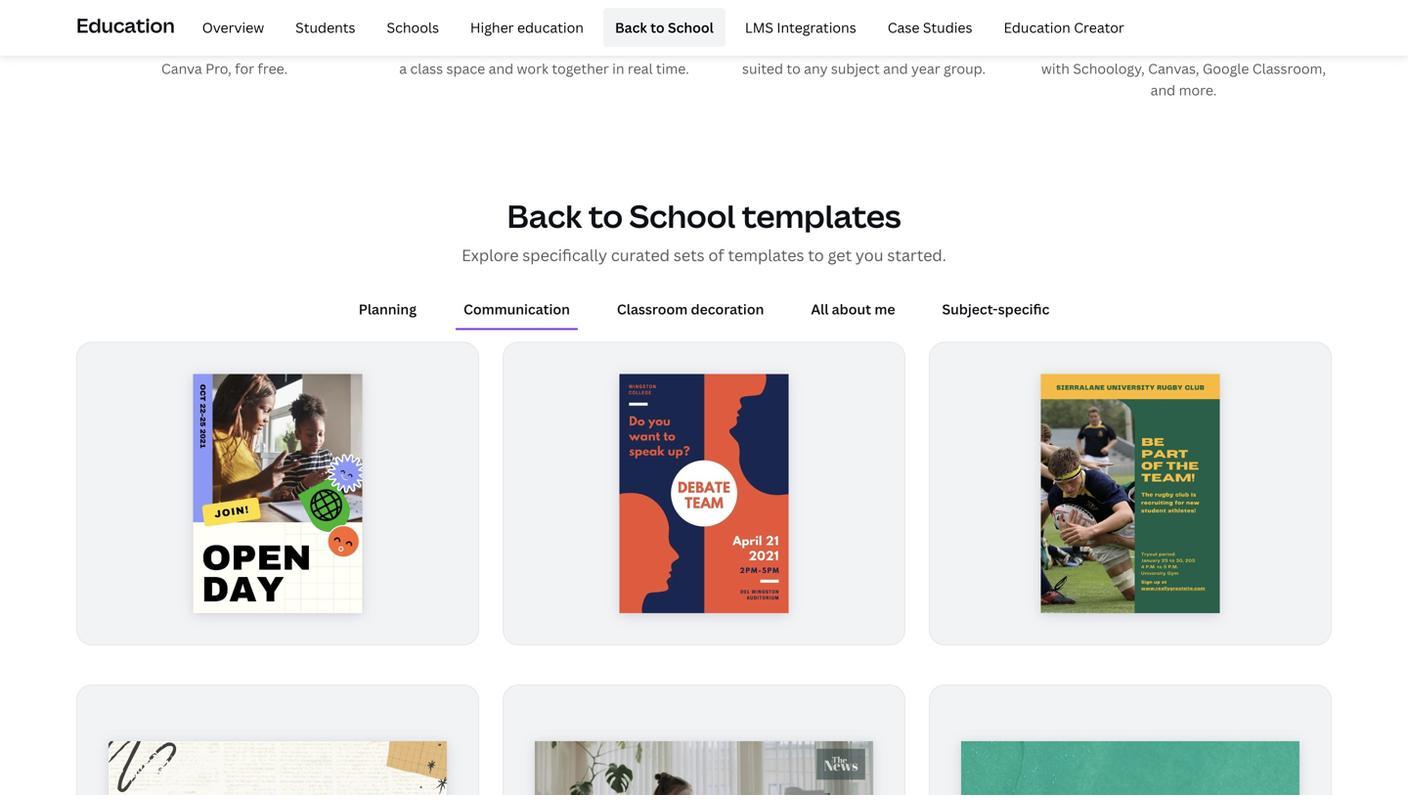 Task type: locate. For each thing, give the bounding box(es) containing it.
higher education
[[470, 18, 584, 36]]

classroom,
[[1253, 59, 1326, 78]]

subject
[[831, 59, 880, 78]]

of down integrations
[[820, 38, 834, 56]]

range
[[780, 38, 817, 56]]

a
[[733, 38, 742, 56]]

collaborate with ease invite your students and other educators to a class space and work together in real time.
[[399, 18, 689, 78]]

to inside the back to school link
[[650, 18, 665, 36]]

to down easy
[[243, 38, 257, 56]]

schools
[[387, 18, 439, 36]]

tools
[[1246, 18, 1281, 37]]

0 horizontal spatial of
[[358, 38, 372, 56]]

school up time.
[[668, 18, 714, 36]]

back up educators in the top left of the page
[[615, 18, 647, 36]]

templates
[[928, 38, 995, 56], [742, 195, 901, 237], [728, 245, 804, 266]]

menu bar containing overview
[[183, 8, 1136, 47]]

orange and dark blue college poster image
[[620, 374, 789, 613]]

school up sets
[[629, 195, 736, 237]]

of inside back to school templates explore specifically curated sets of templates to get you started.
[[709, 245, 724, 266]]

canva inside connects to classroom tools canva for education integrates seamlessly with schoology, canvas, google classroom, and more.
[[1044, 38, 1085, 56]]

back
[[615, 18, 647, 36], [507, 195, 582, 237]]

0 horizontal spatial back
[[507, 195, 582, 237]]

overview
[[202, 18, 264, 36]]

schools link
[[375, 8, 451, 47]]

1 horizontal spatial back
[[615, 18, 647, 36]]

canva left 'pro,'
[[161, 59, 202, 78]]

suited
[[742, 59, 783, 78]]

to left the get
[[808, 245, 824, 266]]

to down range
[[787, 59, 801, 78]]

1 horizontal spatial students
[[822, 18, 883, 37]]

templates up group.
[[928, 38, 995, 56]]

with up other
[[554, 18, 584, 37]]

of
[[358, 38, 372, 56], [820, 38, 834, 56], [709, 245, 724, 266]]

invite
[[400, 38, 438, 56]]

google
[[1203, 59, 1249, 78]]

0 vertical spatial students
[[822, 18, 883, 37]]

education creator
[[1004, 18, 1125, 36]]

with inside connects to classroom tools canva for education integrates seamlessly with schoology, canvas, google classroom, and more.
[[1042, 59, 1070, 78]]

decoration
[[691, 300, 764, 318]]

students down collaborate
[[474, 38, 533, 56]]

to inside connects to classroom tools canva for education integrates seamlessly with schoology, canvas, google classroom, and more.
[[1155, 18, 1170, 37]]

1 vertical spatial with
[[1042, 59, 1070, 78]]

curated
[[611, 245, 670, 266]]

to up canvas,
[[1155, 18, 1170, 37]]

subject-specific button
[[935, 290, 1058, 328]]

educators
[[604, 38, 671, 56]]

real
[[628, 59, 653, 78]]

education inside free, and easy to use use canva for education to enjoy features of canva pro, for free.
[[173, 38, 239, 56]]

0 vertical spatial with
[[554, 18, 584, 37]]

back inside back to school templates explore specifically curated sets of templates to get you started.
[[507, 195, 582, 237]]

0 vertical spatial back
[[615, 18, 647, 36]]

to up curated
[[589, 195, 623, 237]]

work
[[517, 59, 549, 78]]

wide
[[746, 38, 777, 56]]

canva
[[106, 38, 146, 56], [1044, 38, 1085, 56], [161, 59, 202, 78]]

0 horizontal spatial students
[[474, 38, 533, 56]]

features
[[299, 38, 354, 56]]

students
[[822, 18, 883, 37], [474, 38, 533, 56]]

for right 'pro,'
[[235, 59, 254, 78]]

and left work
[[489, 59, 514, 78]]

to inside the collaborate with ease invite your students and other educators to a class space and work together in real time.
[[674, 38, 688, 56]]

templates up decoration
[[728, 245, 804, 266]]

subject-
[[942, 300, 998, 318]]

1 vertical spatial back
[[507, 195, 582, 237]]

green minimal youtube explainer video image
[[535, 741, 873, 795]]

with
[[554, 18, 584, 37], [1042, 59, 1070, 78]]

1 vertical spatial templates
[[742, 195, 901, 237]]

of right sets
[[709, 245, 724, 266]]

2 horizontal spatial of
[[820, 38, 834, 56]]

canva down education creator
[[1044, 38, 1085, 56]]

to left use in the top left of the page
[[254, 18, 269, 37]]

templates up the get
[[742, 195, 901, 237]]

for
[[150, 38, 169, 56], [1089, 38, 1108, 56], [235, 59, 254, 78]]

free.
[[258, 59, 288, 78]]

studies
[[923, 18, 973, 36]]

for down creator
[[1089, 38, 1108, 56]]

for down free,
[[150, 38, 169, 56]]

canva right 'use' at the left of the page
[[106, 38, 146, 56]]

about
[[832, 300, 871, 318]]

and down canvas,
[[1151, 81, 1176, 99]]

school inside back to school templates explore specifically curated sets of templates to get you started.
[[629, 195, 736, 237]]

1 horizontal spatial canva
[[161, 59, 202, 78]]

students up customizable
[[822, 18, 883, 37]]

and left easy
[[190, 18, 216, 37]]

0 horizontal spatial with
[[554, 18, 584, 37]]

lms integrations link
[[733, 8, 868, 47]]

easy
[[219, 18, 251, 37]]

with inside the collaborate with ease invite your students and other educators to a class space and work together in real time.
[[554, 18, 584, 37]]

integrates
[[1182, 38, 1248, 56]]

back inside menu bar
[[615, 18, 647, 36]]

your
[[441, 38, 471, 56]]

collaborate
[[470, 18, 552, 37]]

back for back to school templates explore specifically curated sets of templates to get you started.
[[507, 195, 582, 237]]

education inside connects to classroom tools canva for education integrates seamlessly with schoology, canvas, google classroom, and more.
[[1111, 38, 1178, 56]]

planning
[[359, 300, 417, 318]]

to up educators in the top left of the page
[[650, 18, 665, 36]]

back to school templates explore specifically curated sets of templates to get you started.
[[462, 195, 947, 266]]

students inside keep students engaged a wide range of customizable templates suited to any subject and year group.
[[822, 18, 883, 37]]

case studies link
[[876, 8, 984, 47]]

students link
[[284, 8, 367, 47]]

of inside keep students engaged a wide range of customizable templates suited to any subject and year group.
[[820, 38, 834, 56]]

ease
[[587, 18, 618, 37]]

together
[[552, 59, 609, 78]]

school
[[668, 18, 714, 36], [629, 195, 736, 237]]

education
[[76, 12, 175, 38], [1004, 18, 1071, 36], [173, 38, 239, 56], [1111, 38, 1178, 56]]

1 horizontal spatial of
[[709, 245, 724, 266]]

you
[[856, 245, 884, 266]]

time.
[[656, 59, 689, 78]]

1 vertical spatial school
[[629, 195, 736, 237]]

keep
[[785, 18, 819, 37]]

2 horizontal spatial for
[[1089, 38, 1108, 56]]

use
[[271, 18, 295, 37]]

to
[[650, 18, 665, 36], [254, 18, 269, 37], [1155, 18, 1170, 37], [243, 38, 257, 56], [674, 38, 688, 56], [787, 59, 801, 78], [589, 195, 623, 237], [808, 245, 824, 266]]

2 horizontal spatial canva
[[1044, 38, 1085, 56]]

menu bar
[[183, 8, 1136, 47]]

specifically
[[523, 245, 607, 266]]

of right features at the top left
[[358, 38, 372, 56]]

all about me
[[811, 300, 895, 318]]

0 vertical spatial school
[[668, 18, 714, 36]]

classroom
[[617, 300, 688, 318]]

explore
[[462, 245, 519, 266]]

and
[[190, 18, 216, 37], [536, 38, 561, 56], [489, 59, 514, 78], [883, 59, 908, 78], [1151, 81, 1176, 99]]

back up specifically
[[507, 195, 582, 237]]

to up time.
[[674, 38, 688, 56]]

0 vertical spatial templates
[[928, 38, 995, 56]]

green black and white yellow contemporary editorial general news logo image
[[961, 741, 1300, 795]]

and down customizable
[[883, 59, 908, 78]]

with down education creator link
[[1042, 59, 1070, 78]]

seamlessly
[[1251, 38, 1323, 56]]

1 horizontal spatial with
[[1042, 59, 1070, 78]]

1 vertical spatial students
[[474, 38, 533, 56]]

yellow and green dynamic frames rugby recruitment poster image
[[1041, 374, 1220, 613]]



Task type: vqa. For each thing, say whether or not it's contained in the screenshot.
rightmost THE "CANVA"
yes



Task type: describe. For each thing, give the bounding box(es) containing it.
free,
[[154, 18, 188, 37]]

education
[[517, 18, 584, 36]]

school for back to school
[[668, 18, 714, 36]]

education creator link
[[992, 8, 1136, 47]]

engaged
[[886, 18, 943, 37]]

higher education link
[[459, 8, 596, 47]]

0 horizontal spatial canva
[[106, 38, 146, 56]]

higher
[[470, 18, 514, 36]]

planning button
[[351, 290, 424, 328]]

subject-specific
[[942, 300, 1050, 318]]

classroom
[[1173, 18, 1244, 37]]

of inside free, and easy to use use canva for education to enjoy features of canva pro, for free.
[[358, 38, 372, 56]]

and inside free, and easy to use use canva for education to enjoy features of canva pro, for free.
[[190, 18, 216, 37]]

back to school
[[615, 18, 714, 36]]

classroom decoration
[[617, 300, 764, 318]]

1 horizontal spatial for
[[235, 59, 254, 78]]

students inside the collaborate with ease invite your students and other educators to a class space and work together in real time.
[[474, 38, 533, 56]]

space
[[446, 59, 485, 78]]

case studies
[[888, 18, 973, 36]]

keep students engaged a wide range of customizable templates suited to any subject and year group.
[[733, 18, 995, 78]]

other
[[564, 38, 601, 56]]

specific
[[998, 300, 1050, 318]]

free, and easy to use use canva for education to enjoy features of canva pro, for free.
[[77, 18, 372, 78]]

purple and yellow playful think school poster image
[[193, 374, 362, 613]]

group.
[[944, 59, 986, 78]]

overview link
[[190, 8, 276, 47]]

to inside keep students engaged a wide range of customizable templates suited to any subject and year group.
[[787, 59, 801, 78]]

lms
[[745, 18, 774, 36]]

all about me button
[[803, 290, 903, 328]]

started.
[[887, 245, 947, 266]]

more.
[[1179, 81, 1217, 99]]

class
[[410, 59, 443, 78]]

and inside keep students engaged a wide range of customizable templates suited to any subject and year group.
[[883, 59, 908, 78]]

lms integrations
[[745, 18, 856, 36]]

year
[[912, 59, 941, 78]]

pro,
[[206, 59, 232, 78]]

beige papercut breaking news video image
[[109, 741, 447, 795]]

creator
[[1074, 18, 1125, 36]]

use
[[77, 38, 102, 56]]

any
[[804, 59, 828, 78]]

a
[[399, 59, 407, 78]]

and inside connects to classroom tools canva for education integrates seamlessly with schoology, canvas, google classroom, and more.
[[1151, 81, 1176, 99]]

enjoy
[[260, 38, 296, 56]]

classroom decoration button
[[609, 290, 772, 328]]

connects
[[1087, 18, 1152, 37]]

2 vertical spatial templates
[[728, 245, 804, 266]]

sets
[[674, 245, 705, 266]]

and down education
[[536, 38, 561, 56]]

customizable
[[837, 38, 925, 56]]

schoology,
[[1073, 59, 1145, 78]]

back to school link
[[603, 8, 726, 47]]

students
[[296, 18, 356, 36]]

canvas,
[[1148, 59, 1200, 78]]

back for back to school
[[615, 18, 647, 36]]

integrations
[[777, 18, 856, 36]]

all
[[811, 300, 829, 318]]

me
[[875, 300, 895, 318]]

education inside menu bar
[[1004, 18, 1071, 36]]

get
[[828, 245, 852, 266]]

templates inside keep students engaged a wide range of customizable templates suited to any subject and year group.
[[928, 38, 995, 56]]

in
[[612, 59, 624, 78]]

school for back to school templates explore specifically curated sets of templates to get you started.
[[629, 195, 736, 237]]

communication
[[464, 300, 570, 318]]

0 horizontal spatial for
[[150, 38, 169, 56]]

connects to classroom tools canva for education integrates seamlessly with schoology, canvas, google classroom, and more.
[[1042, 18, 1326, 99]]

communication button
[[456, 290, 578, 328]]

for inside connects to classroom tools canva for education integrates seamlessly with schoology, canvas, google classroom, and more.
[[1089, 38, 1108, 56]]

case
[[888, 18, 920, 36]]



